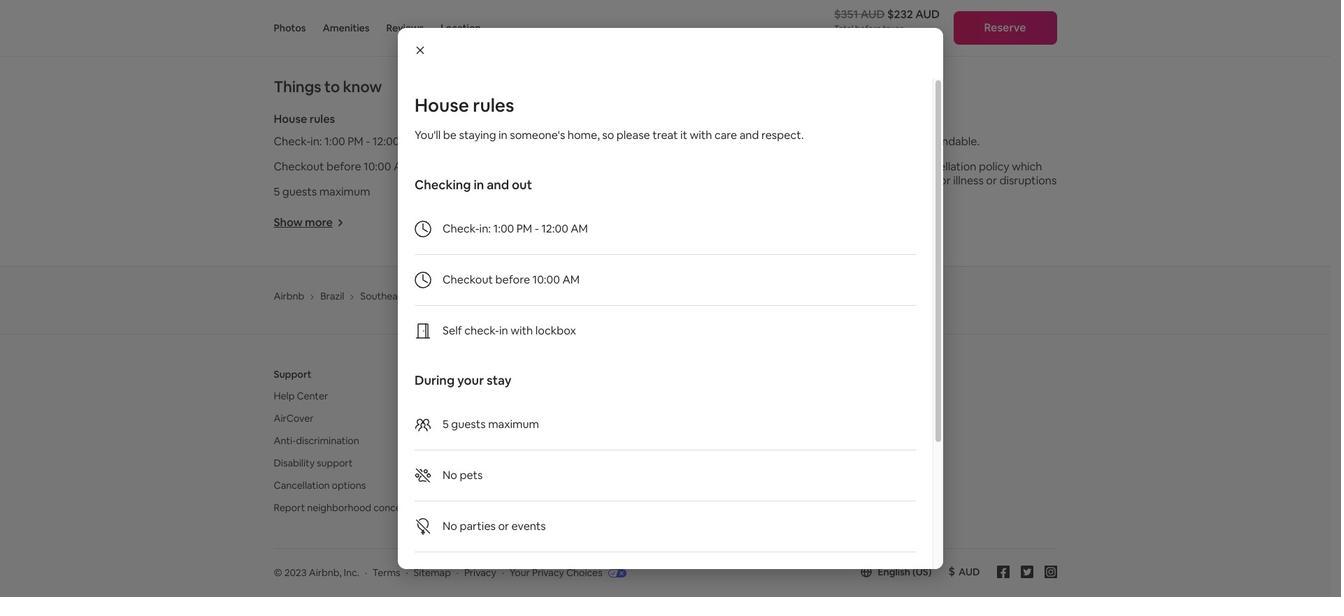 Task type: describe. For each thing, give the bounding box(es) containing it.
english (us)
[[878, 567, 932, 579]]

check-in: 1:00 pm - 12:00 am inside house rules dialog
[[443, 222, 588, 236]]

terms link
[[373, 567, 400, 580]]

0 vertical spatial in
[[499, 128, 508, 143]]

taxes
[[883, 23, 904, 34]]

things
[[274, 77, 321, 97]]

0 horizontal spatial in:
[[311, 135, 322, 149]]

disruptions
[[1000, 174, 1057, 188]]

friendly
[[571, 502, 605, 515]]

discrimination
[[296, 435, 359, 448]]

0 horizontal spatial with
[[511, 324, 533, 338]]

which
[[1012, 160, 1042, 174]]

check-
[[465, 324, 499, 338]]

photos
[[274, 22, 306, 34]]

no for no pets
[[443, 469, 457, 483]]

is
[[887, 135, 895, 149]]

your privacy choices link
[[510, 567, 626, 581]]

1 show more from the left
[[274, 216, 333, 230]]

19.
[[897, 188, 911, 202]]

no pets
[[443, 469, 483, 483]]

refundable.
[[921, 135, 980, 149]]

no for no carbon monoxide alarm
[[539, 135, 553, 149]]

2 vertical spatial in
[[499, 324, 508, 338]]

review the host's full cancellation policy which applies even if you cancel for illness or disruptions caused by covid-19.
[[803, 160, 1057, 202]]

checking in and out
[[415, 177, 532, 193]]

privacy link
[[464, 567, 496, 580]]

0 horizontal spatial check-in: 1:00 pm - 12:00 am
[[274, 135, 419, 149]]

0 horizontal spatial checkout before 10:00 am
[[274, 160, 411, 174]]

or inside review the host's full cancellation policy which applies even if you cancel for illness or disruptions caused by covid-19.
[[986, 174, 997, 188]]

2 show from the left
[[539, 216, 567, 230]]

checkout inside house rules dialog
[[443, 273, 493, 287]]

self
[[443, 324, 462, 338]]

please
[[617, 128, 650, 143]]

1 more from the left
[[305, 216, 333, 230]]

pm inside house rules dialog
[[517, 222, 532, 236]]

amenities
[[323, 22, 370, 34]]

no parties or events
[[443, 520, 546, 534]]

know
[[343, 77, 382, 97]]

english (us) button
[[861, 567, 932, 579]]

even
[[842, 174, 867, 188]]

to
[[324, 77, 340, 97]]

2 show more from the left
[[539, 216, 598, 230]]

cancellation
[[914, 160, 976, 174]]

host's
[[862, 160, 894, 174]]

someone's
[[510, 128, 565, 143]]

help
[[274, 391, 295, 403]]

airbnb
[[274, 291, 304, 303]]

$232 aud
[[887, 7, 940, 22]]

reviews
[[386, 22, 424, 34]]

aircover for the aircover link
[[274, 413, 314, 425]]

parties
[[460, 520, 496, 534]]

stays
[[903, 502, 926, 515]]

cancellation options
[[274, 480, 366, 493]]

reviews button
[[386, 0, 424, 56]]

if
[[870, 174, 876, 188]]

2 more from the left
[[570, 216, 598, 230]]

before inside $351 aud $232 aud total before taxes
[[855, 23, 881, 34]]

staying
[[459, 128, 496, 143]]

airbnb.org emergency stays
[[800, 502, 926, 515]]

neighborhood
[[307, 502, 371, 515]]

monoxide
[[595, 135, 646, 149]]

2 privacy from the left
[[532, 567, 564, 580]]

disability support link
[[274, 458, 353, 470]]

2023
[[284, 567, 307, 580]]

sitemap
[[414, 567, 451, 580]]

this reservation is non-refundable.
[[803, 135, 980, 149]]

1:00 inside house rules dialog
[[493, 222, 514, 236]]

(us)
[[913, 567, 932, 579]]

house for check-
[[274, 112, 307, 127]]

alarm
[[648, 135, 677, 149]]

report
[[274, 502, 305, 515]]

1 privacy from the left
[[464, 567, 496, 580]]

so
[[602, 128, 614, 143]]

0 horizontal spatial pm
[[348, 135, 363, 149]]

0 vertical spatial 5
[[274, 185, 280, 200]]

your privacy choices
[[510, 567, 603, 580]]

full
[[897, 160, 912, 174]]

disability
[[274, 458, 315, 470]]

out
[[512, 177, 532, 193]]

2 show more button from the left
[[539, 216, 609, 230]]

emergency
[[850, 502, 901, 515]]

anti-discrimination
[[274, 435, 359, 448]]

cancellation
[[274, 480, 330, 493]]

navigate to twitter image
[[1021, 567, 1033, 579]]

brazil
[[320, 291, 344, 303]]

anti-
[[274, 435, 296, 448]]

lockbox
[[535, 324, 576, 338]]

airbnb-friendly apartments
[[537, 502, 660, 515]]

·
[[365, 567, 367, 580]]

airbnb,
[[309, 567, 342, 580]]

concern
[[374, 502, 411, 515]]

0 horizontal spatial 12:00
[[372, 135, 400, 149]]

options
[[332, 480, 366, 493]]

policy
[[979, 160, 1010, 174]]

center
[[297, 391, 328, 403]]

reserve
[[984, 20, 1026, 35]]

aircover for hosts link
[[537, 413, 620, 425]]

review
[[803, 160, 840, 174]]

maximum inside house rules dialog
[[488, 417, 539, 432]]



Task type: locate. For each thing, give the bounding box(es) containing it.
1 horizontal spatial show
[[539, 216, 567, 230]]

checking
[[415, 177, 471, 193]]

0 horizontal spatial show
[[274, 216, 303, 230]]

0 horizontal spatial maximum
[[319, 185, 370, 200]]

1 horizontal spatial in:
[[479, 222, 491, 236]]

1 horizontal spatial guests
[[451, 417, 486, 432]]

1 aircover from the left
[[274, 413, 314, 425]]

help center link
[[274, 391, 328, 403]]

0 horizontal spatial show more
[[274, 216, 333, 230]]

during your stay
[[415, 373, 512, 389]]

airbnb-
[[537, 502, 571, 515]]

guests inside house rules dialog
[[451, 417, 486, 432]]

1 horizontal spatial check-in: 1:00 pm - 12:00 am
[[443, 222, 588, 236]]

1 horizontal spatial check-
[[443, 222, 479, 236]]

or right 'illness'
[[986, 174, 997, 188]]

1 vertical spatial 10:00
[[533, 273, 560, 287]]

$351 aud $232 aud total before taxes
[[834, 7, 940, 34]]

airbnb link
[[274, 291, 304, 303]]

rules for staying
[[473, 94, 514, 117]]

inc.
[[344, 567, 359, 580]]

1 horizontal spatial 1:00
[[493, 222, 514, 236]]

terms
[[373, 567, 400, 580]]

0 horizontal spatial house
[[274, 112, 307, 127]]

support
[[274, 369, 312, 381]]

1 vertical spatial check-
[[443, 222, 479, 236]]

5 guests maximum
[[274, 185, 370, 200], [443, 417, 539, 432]]

1 vertical spatial 12:00
[[541, 222, 568, 236]]

report neighborhood concern link
[[274, 502, 411, 515]]

sitemap link
[[414, 567, 451, 580]]

0 vertical spatial checkout before 10:00 am
[[274, 160, 411, 174]]

privacy right your
[[532, 567, 564, 580]]

aircover left hosts
[[537, 413, 577, 425]]

0 horizontal spatial 5
[[274, 185, 280, 200]]

hosts
[[594, 413, 620, 425]]

house rules up staying
[[415, 94, 514, 117]]

with right 'it' at the right of page
[[690, 128, 712, 143]]

1 horizontal spatial show more button
[[539, 216, 609, 230]]

0 horizontal spatial checkout
[[274, 160, 324, 174]]

1 horizontal spatial checkout before 10:00 am
[[443, 273, 580, 287]]

10:00
[[364, 160, 391, 174], [533, 273, 560, 287]]

2 horizontal spatial before
[[855, 23, 881, 34]]

10:00 inside house rules dialog
[[533, 273, 560, 287]]

no left parties
[[443, 520, 457, 534]]

it
[[680, 128, 687, 143]]

$
[[949, 565, 955, 580]]

aircover link
[[274, 413, 314, 425]]

navigate to instagram image
[[1044, 567, 1057, 579]]

no left pets
[[443, 469, 457, 483]]

0 vertical spatial -
[[366, 135, 370, 149]]

maximum
[[319, 185, 370, 200], [488, 417, 539, 432]]

© 2023 airbnb, inc.
[[274, 567, 359, 580]]

or left events
[[498, 520, 509, 534]]

$351 aud
[[834, 7, 885, 22]]

0 horizontal spatial 1:00
[[324, 135, 345, 149]]

support
[[317, 458, 353, 470]]

-
[[366, 135, 370, 149], [535, 222, 539, 236]]

1 vertical spatial -
[[535, 222, 539, 236]]

photos button
[[274, 0, 306, 56]]

0 horizontal spatial privacy
[[464, 567, 496, 580]]

0 horizontal spatial 5 guests maximum
[[274, 185, 370, 200]]

house rules for in:
[[274, 112, 335, 127]]

1 vertical spatial before
[[327, 160, 361, 174]]

- inside house rules dialog
[[535, 222, 539, 236]]

for inside review the host's full cancellation policy which applies even if you cancel for illness or disruptions caused by covid-19.
[[936, 174, 951, 188]]

1 vertical spatial pm
[[517, 222, 532, 236]]

1 horizontal spatial 12:00
[[541, 222, 568, 236]]

by
[[843, 188, 856, 202]]

1 horizontal spatial 5 guests maximum
[[443, 417, 539, 432]]

rules inside dialog
[[473, 94, 514, 117]]

anti-discrimination link
[[274, 435, 359, 448]]

southeast region
[[360, 291, 440, 303]]

in: down checking in and out
[[479, 222, 491, 236]]

no for no parties or events
[[443, 520, 457, 534]]

1 vertical spatial check-in: 1:00 pm - 12:00 am
[[443, 222, 588, 236]]

1 horizontal spatial privacy
[[532, 567, 564, 580]]

checkout before 10:00 am inside house rules dialog
[[443, 273, 580, 287]]

0 horizontal spatial rules
[[310, 112, 335, 127]]

amenities button
[[323, 0, 370, 56]]

1 horizontal spatial before
[[495, 273, 530, 287]]

1 vertical spatial checkout before 10:00 am
[[443, 273, 580, 287]]

house up be
[[415, 94, 469, 117]]

1 vertical spatial in:
[[479, 222, 491, 236]]

0 vertical spatial in:
[[311, 135, 322, 149]]

no carbon monoxide alarm
[[539, 135, 677, 149]]

your
[[510, 567, 530, 580]]

0 horizontal spatial aircover
[[274, 413, 314, 425]]

rules up staying
[[473, 94, 514, 117]]

pm down know
[[348, 135, 363, 149]]

0 horizontal spatial show more button
[[274, 216, 344, 230]]

the
[[842, 160, 860, 174]]

in up stay
[[499, 324, 508, 338]]

0 horizontal spatial and
[[487, 177, 509, 193]]

1 horizontal spatial with
[[690, 128, 712, 143]]

house for you'll
[[415, 94, 469, 117]]

0 horizontal spatial before
[[327, 160, 361, 174]]

1 horizontal spatial 10:00
[[533, 273, 560, 287]]

pm down out
[[517, 222, 532, 236]]

1 horizontal spatial rules
[[473, 94, 514, 117]]

check- down 'things'
[[274, 135, 311, 149]]

1 vertical spatial and
[[487, 177, 509, 193]]

rules down things to know on the top left of the page
[[310, 112, 335, 127]]

1 horizontal spatial for
[[936, 174, 951, 188]]

check- inside house rules dialog
[[443, 222, 479, 236]]

privacy left your
[[464, 567, 496, 580]]

house rules for be
[[415, 94, 514, 117]]

for left hosts
[[579, 413, 592, 425]]

show
[[274, 216, 303, 230], [539, 216, 567, 230]]

12:00 inside house rules dialog
[[541, 222, 568, 236]]

1 vertical spatial no
[[443, 469, 457, 483]]

home,
[[568, 128, 600, 143]]

brazil link
[[320, 291, 344, 303]]

1 vertical spatial 5
[[443, 417, 449, 432]]

$ aud
[[949, 565, 980, 580]]

privacy
[[464, 567, 496, 580], [532, 567, 564, 580]]

1:00 down to on the left
[[324, 135, 345, 149]]

0 horizontal spatial for
[[579, 413, 592, 425]]

1 horizontal spatial more
[[570, 216, 598, 230]]

0 horizontal spatial check-
[[274, 135, 311, 149]]

with left lockbox
[[511, 324, 533, 338]]

house rules down 'things'
[[274, 112, 335, 127]]

in: inside house rules dialog
[[479, 222, 491, 236]]

0 horizontal spatial or
[[498, 520, 509, 534]]

5 inside house rules dialog
[[443, 417, 449, 432]]

events
[[512, 520, 546, 534]]

5
[[274, 185, 280, 200], [443, 417, 449, 432]]

you'll be staying in someone's home, so please treat it with care and respect.
[[415, 128, 804, 143]]

reservation
[[827, 135, 885, 149]]

0 vertical spatial 10:00
[[364, 160, 391, 174]]

carbon
[[556, 135, 592, 149]]

0 horizontal spatial house rules
[[274, 112, 335, 127]]

you'll
[[415, 128, 441, 143]]

aircover for hosts
[[537, 413, 620, 425]]

0 vertical spatial check-
[[274, 135, 311, 149]]

applies
[[803, 174, 840, 188]]

2 aircover from the left
[[537, 413, 577, 425]]

0 vertical spatial 1:00
[[324, 135, 345, 149]]

1 horizontal spatial and
[[740, 128, 759, 143]]

aircover for aircover for hosts
[[537, 413, 577, 425]]

1 horizontal spatial or
[[986, 174, 997, 188]]

no left the carbon
[[539, 135, 553, 149]]

and right care at the right top of the page
[[740, 128, 759, 143]]

in right staying
[[499, 128, 508, 143]]

or inside house rules dialog
[[498, 520, 509, 534]]

5 guests maximum inside house rules dialog
[[443, 417, 539, 432]]

0 vertical spatial checkout
[[274, 160, 324, 174]]

choices
[[566, 567, 603, 580]]

1 vertical spatial 5 guests maximum
[[443, 417, 539, 432]]

more
[[305, 216, 333, 230], [570, 216, 598, 230]]

in: down things to know on the top left of the page
[[311, 135, 322, 149]]

and
[[740, 128, 759, 143], [487, 177, 509, 193]]

covid-
[[858, 188, 897, 202]]

1 vertical spatial for
[[579, 413, 592, 425]]

0 vertical spatial no
[[539, 135, 553, 149]]

1 vertical spatial guests
[[451, 417, 486, 432]]

1 horizontal spatial aircover
[[537, 413, 577, 425]]

1 vertical spatial maximum
[[488, 417, 539, 432]]

0 vertical spatial guests
[[282, 185, 317, 200]]

1 horizontal spatial house rules
[[415, 94, 514, 117]]

check-in: 1:00 pm - 12:00 am down out
[[443, 222, 588, 236]]

0 vertical spatial or
[[986, 174, 997, 188]]

and left out
[[487, 177, 509, 193]]

check- down checking in and out
[[443, 222, 479, 236]]

0 vertical spatial check-in: 1:00 pm - 12:00 am
[[274, 135, 419, 149]]

0 vertical spatial maximum
[[319, 185, 370, 200]]

0 horizontal spatial more
[[305, 216, 333, 230]]

house inside dialog
[[415, 94, 469, 117]]

0 vertical spatial 12:00
[[372, 135, 400, 149]]

0 vertical spatial pm
[[348, 135, 363, 149]]

help center
[[274, 391, 328, 403]]

2 vertical spatial before
[[495, 273, 530, 287]]

in right "checking"
[[474, 177, 484, 193]]

self check-in with lockbox
[[443, 324, 576, 338]]

1 horizontal spatial maximum
[[488, 417, 539, 432]]

with
[[690, 128, 712, 143], [511, 324, 533, 338]]

english
[[878, 567, 911, 579]]

check-in: 1:00 pm - 12:00 am
[[274, 135, 419, 149], [443, 222, 588, 236]]

house rules inside house rules dialog
[[415, 94, 514, 117]]

12:00
[[372, 135, 400, 149], [541, 222, 568, 236]]

rules for 1:00
[[310, 112, 335, 127]]

1 horizontal spatial -
[[535, 222, 539, 236]]

report neighborhood concern
[[274, 502, 411, 515]]

house rules dialog
[[398, 28, 943, 598]]

1 horizontal spatial checkout
[[443, 273, 493, 287]]

disability support
[[274, 458, 353, 470]]

things to know
[[274, 77, 382, 97]]

1 horizontal spatial show more
[[539, 216, 598, 230]]

care
[[715, 128, 737, 143]]

house rules
[[415, 94, 514, 117], [274, 112, 335, 127]]

1 vertical spatial with
[[511, 324, 533, 338]]

2 vertical spatial no
[[443, 520, 457, 534]]

non-
[[897, 135, 921, 149]]

aircover down the help center link in the left of the page
[[274, 413, 314, 425]]

for left 'illness'
[[936, 174, 951, 188]]

1 show more button from the left
[[274, 216, 344, 230]]

0 vertical spatial with
[[690, 128, 712, 143]]

location button
[[441, 0, 481, 56]]

0 vertical spatial and
[[740, 128, 759, 143]]

1 vertical spatial or
[[498, 520, 509, 534]]

treat
[[653, 128, 678, 143]]

stay
[[487, 373, 512, 389]]

1 horizontal spatial 5
[[443, 417, 449, 432]]

1 show from the left
[[274, 216, 303, 230]]

0 horizontal spatial -
[[366, 135, 370, 149]]

check-in: 1:00 pm - 12:00 am down to on the left
[[274, 135, 419, 149]]

you
[[879, 174, 897, 188]]

cancel
[[900, 174, 933, 188]]

0 horizontal spatial 10:00
[[364, 160, 391, 174]]

1 horizontal spatial pm
[[517, 222, 532, 236]]

0 vertical spatial 5 guests maximum
[[274, 185, 370, 200]]

navigate to facebook image
[[997, 567, 1009, 579]]

1:00 down out
[[493, 222, 514, 236]]

house down 'things'
[[274, 112, 307, 127]]

this
[[803, 135, 824, 149]]

1 vertical spatial in
[[474, 177, 484, 193]]

0 horizontal spatial guests
[[282, 185, 317, 200]]

1 vertical spatial 1:00
[[493, 222, 514, 236]]

1 vertical spatial checkout
[[443, 273, 493, 287]]

0 vertical spatial before
[[855, 23, 881, 34]]

before inside house rules dialog
[[495, 273, 530, 287]]

1 horizontal spatial house
[[415, 94, 469, 117]]

0 vertical spatial for
[[936, 174, 951, 188]]



Task type: vqa. For each thing, say whether or not it's contained in the screenshot.
the left bed
no



